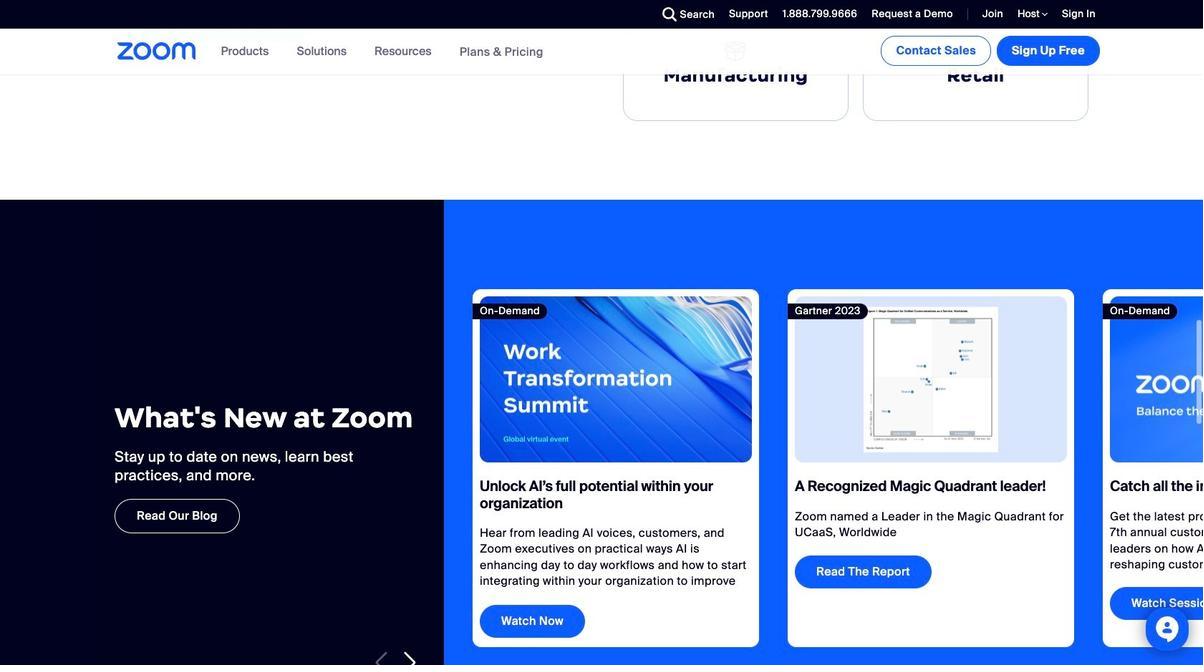 Task type: describe. For each thing, give the bounding box(es) containing it.
zoom logo image
[[117, 42, 196, 60]]

1 / 5 element
[[473, 289, 759, 647]]

catch all the innovation from zoomtopia image
[[1110, 296, 1204, 463]]

a recognized magic quadrant leader! image
[[795, 296, 1067, 463]]



Task type: locate. For each thing, give the bounding box(es) containing it.
banner
[[100, 29, 1103, 75]]

product information navigation
[[210, 29, 554, 75]]

meetings navigation
[[879, 29, 1103, 69]]

2 / 5 element
[[788, 289, 1075, 647]]

tab list
[[616, 0, 1096, 128]]

3 / 5 element
[[1103, 289, 1204, 647]]

unlock ai's full potential within your organization image
[[480, 296, 752, 463]]



Task type: vqa. For each thing, say whether or not it's contained in the screenshot.
UNLOCK AI'S FULL POTENTIAL WITHIN YOUR ORGANIZATION image
yes



